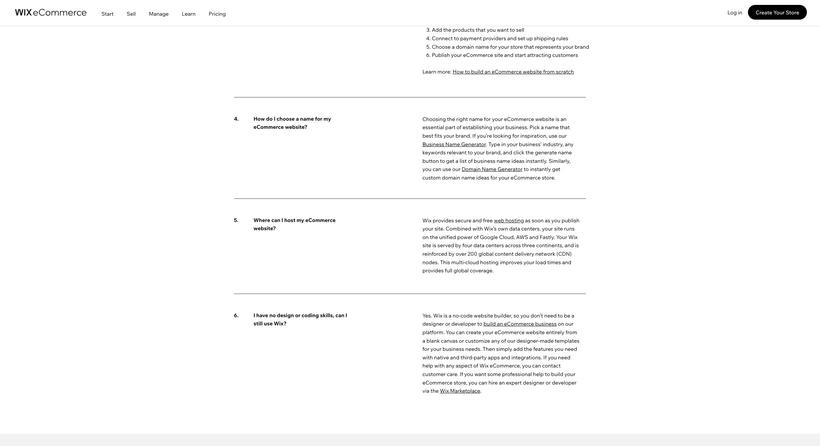 Task type: describe. For each thing, give the bounding box(es) containing it.
on inside the as soon as you publish your site. combined with wix's own data centers, your site runs on the unified power of google cloud, aws and fastly. your wix site is served by four data centers across three continents, and is reinforced by over 200 global content delivery network (cdn) nodes. this multi-cloud hosting improves your load times and provides full global coverage.
[[423, 234, 429, 241]]

cloud,
[[499, 234, 515, 241]]

domain inside custom-build your site or choose from 120+ designer-made ecommerce templates add the products that you want to sell connect to payment providers and set up shipping rules choose a domain name for your store that represents your brand publish your ecommerce site and start attracting customers
[[456, 43, 474, 50]]

the right 'via'
[[431, 388, 439, 395]]

wix inside on our platform. you can create your ecommerce website entirely from a blank canvas or customize any of our designer-made templates for your business needs. then simply add the features you need with native and third-party apps and integrations. if you need help with any aspect of wix ecommerce, you can contact customer care. if you want some professional help to build your ecommerce store, you can hire an expert designer or developer via the
[[480, 363, 489, 370]]

i right skills,
[[346, 312, 347, 319]]

site up reinforced
[[423, 243, 431, 249]]

start
[[102, 10, 114, 17]]

1 horizontal spatial global
[[479, 251, 494, 257]]

you down aspect
[[465, 371, 473, 378]]

so
[[514, 313, 520, 319]]

business
[[423, 141, 444, 148]]

you up marketplace
[[469, 380, 478, 386]]

business inside . type in your business' industry, any keywords relevant to your brand, and click the generate name button to get a list of business name ideas instantly. similarly, you can use our
[[474, 158, 496, 164]]

0 horizontal spatial that
[[476, 27, 486, 33]]

add
[[432, 27, 442, 33]]

can down 'integrations.'
[[532, 363, 541, 370]]

the inside custom-build your site or choose from 120+ designer-made ecommerce templates add the products that you want to sell connect to payment providers and set up shipping rules choose a domain name for your store that represents your brand publish your ecommerce site and start attracting customers
[[443, 27, 452, 33]]

centers
[[486, 243, 504, 249]]

i left have
[[254, 312, 255, 319]]

brand.
[[456, 133, 471, 139]]

you're
[[477, 133, 492, 139]]

nodes.
[[423, 259, 439, 266]]

aspect
[[456, 363, 472, 370]]

you inside the as soon as you publish your site. combined with wix's own data centers, your site runs on the unified power of google cloud, aws and fastly. your wix site is served by four data centers across three continents, and is reinforced by over 200 global content delivery network (cdn) nodes. this multi-cloud hosting improves your load times and provides full global coverage.
[[552, 217, 561, 224]]

can inside 'where can i host my ecommerce website?'
[[271, 217, 280, 224]]

that inside choosing the right name for your ecommerce website is an essential part of establishing your business. pick a name that best fits your brand. if you're looking for inspiration, use our business name generator
[[560, 124, 570, 131]]

publish
[[562, 217, 580, 224]]

unified
[[439, 234, 456, 241]]

1 horizontal spatial help
[[533, 371, 544, 378]]

ecommerce down custom-
[[432, 18, 462, 25]]

third-
[[461, 355, 474, 361]]

build inside on our platform. you can create your ecommerce website entirely from a blank canvas or customize any of our designer-made templates for your business needs. then simply add the features you need with native and third-party apps and integrations. if you need help with any aspect of wix ecommerce, you can contact customer care. if you want some professional help to build your ecommerce store, you can hire an expert designer or developer via the
[[551, 371, 564, 378]]

of up simply
[[501, 338, 506, 344]]

you right features
[[555, 346, 564, 353]]

wix inside the as soon as you publish your site. combined with wix's own data centers, your site runs on the unified power of google cloud, aws and fastly. your wix site is served by four data centers across three continents, and is reinforced by over 200 global content delivery network (cdn) nodes. this multi-cloud hosting improves your load times and provides full global coverage.
[[569, 234, 578, 241]]

wix marketplace link
[[440, 388, 480, 395]]

create
[[756, 9, 773, 16]]

1 vertical spatial that
[[524, 43, 534, 50]]

​learn more: how to build an ecommerce website from scratch
[[423, 69, 574, 75]]

log in link
[[722, 5, 748, 20]]

how do i choose a name for my ecommerce website?
[[254, 116, 331, 131]]

where
[[254, 217, 270, 224]]

to right relevant
[[468, 149, 473, 156]]

website inside on our platform. you can create your ecommerce website entirely from a blank canvas or customize any of our designer-made templates for your business needs. then simply add the features you need with native and third-party apps and integrations. if you need help with any aspect of wix ecommerce, you can contact customer care. if you want some professional help to build your ecommerce store, you can hire an expert designer or developer via the
[[526, 329, 545, 336]]

and inside . type in your business' industry, any keywords relevant to your brand, and click the generate name button to get a list of business name ideas instantly. similarly, you can use our
[[503, 149, 512, 156]]

domain inside to instantly get custom domain name ideas for your ecommerce store.
[[442, 175, 460, 181]]

provides inside the as soon as you publish your site. combined with wix's own data centers, your site runs on the unified power of google cloud, aws and fastly. your wix site is served by four data centers across three continents, and is reinforced by over 200 global content delivery network (cdn) nodes. this multi-cloud hosting improves your load times and provides full global coverage.
[[423, 268, 444, 274]]

brand
[[575, 43, 589, 50]]

site left the runs
[[554, 226, 563, 232]]

​learn
[[423, 69, 436, 75]]

contact
[[542, 363, 561, 370]]

custom
[[423, 175, 441, 181]]

0 horizontal spatial by
[[449, 251, 455, 257]]

shipping
[[534, 35, 555, 42]]

4.
[[234, 116, 239, 122]]

and left set
[[508, 35, 517, 42]]

want inside custom-build your site or choose from 120+ designer-made ecommerce templates add the products that you want to sell connect to payment providers and set up shipping rules choose a domain name for your store that represents your brand publish your ecommerce site and start attracting customers
[[497, 27, 509, 33]]

on inside on our platform. you can create your ecommerce website entirely from a blank canvas or customize any of our designer-made templates for your business needs. then simply add the features you need with native and third-party apps and integrations. if you need help with any aspect of wix ecommerce, you can contact customer care. if you want some professional help to build your ecommerce store, you can hire an expert designer or developer via the
[[558, 321, 564, 328]]

inspiration,
[[521, 133, 548, 139]]

website down attracting
[[523, 69, 542, 75]]

simply
[[496, 346, 512, 353]]

of down party
[[474, 363, 479, 370]]

create your store
[[756, 9, 800, 16]]

. inside . type in your business' industry, any keywords relevant to your brand, and click the generate name button to get a list of business name ideas instantly. similarly, you can use our
[[486, 141, 487, 148]]

for inside how do i choose a name for my ecommerce website?
[[315, 116, 323, 122]]

to right more:
[[465, 69, 470, 75]]

a inside custom-build your site or choose from 120+ designer-made ecommerce templates add the products that you want to sell connect to payment providers and set up shipping rules choose a domain name for your store that represents your brand publish your ecommerce site and start attracting customers
[[452, 43, 455, 50]]

where can i host my ecommerce website?
[[254, 217, 336, 232]]

have
[[256, 312, 268, 319]]

wix marketplace .
[[440, 388, 482, 395]]

secure
[[455, 217, 472, 224]]

use inside . type in your business' industry, any keywords relevant to your brand, and click the generate name button to get a list of business name ideas instantly. similarly, you can use our
[[443, 166, 451, 173]]

full
[[445, 268, 453, 274]]

choose inside custom-build your site or choose from 120+ designer-made ecommerce templates add the products that you want to sell connect to payment providers and set up shipping rules choose a domain name for your store that represents your brand publish your ecommerce site and start attracting customers
[[495, 10, 513, 16]]

create
[[466, 329, 482, 336]]

part
[[446, 124, 456, 131]]

multi-
[[452, 259, 466, 266]]

best
[[423, 133, 434, 139]]

customer
[[423, 371, 446, 378]]

some
[[488, 371, 501, 378]]

our up add
[[507, 338, 516, 344]]

and left third- in the bottom right of the page
[[450, 355, 460, 361]]

site.
[[435, 226, 445, 232]]

yes.
[[423, 313, 432, 319]]

represents
[[535, 43, 562, 50]]

platform.
[[423, 329, 445, 336]]

a inside choosing the right name for your ecommerce website is an essential part of establishing your business. pick a name that best fits your brand. if you're looking for inspiration, use our business name generator
[[541, 124, 544, 131]]

your inside to instantly get custom domain name ideas for your ecommerce store.
[[499, 175, 510, 181]]

to up create
[[478, 321, 483, 328]]

site up '​learn more: how to build an ecommerce website from scratch'
[[495, 52, 503, 58]]

integrations.
[[512, 355, 542, 361]]

free
[[483, 217, 493, 224]]

reinforced
[[423, 251, 448, 257]]

create your store link
[[748, 5, 807, 20]]

domain
[[462, 166, 481, 173]]

pricing
[[209, 10, 226, 17]]

0 horizontal spatial any
[[446, 363, 455, 370]]

website? inside how do i choose a name for my ecommerce website?
[[285, 124, 308, 131]]

choosing the right name for your ecommerce website is an essential part of establishing your business. pick a name that best fits your brand. if you're looking for inspiration, use our business name generator
[[423, 116, 570, 148]]

or right canvas
[[459, 338, 464, 344]]

my inside 'where can i host my ecommerce website?'
[[297, 217, 304, 224]]

site up payment
[[478, 10, 487, 16]]

our down be
[[566, 321, 574, 328]]

coding
[[302, 312, 319, 319]]

from inside custom-build your site or choose from 120+ designer-made ecommerce templates add the products that you want to sell connect to payment providers and set up shipping rules choose a domain name for your store that represents your brand publish your ecommerce site and start attracting customers
[[514, 10, 525, 16]]

ecommerce down payment
[[463, 52, 493, 58]]

and down centers,
[[530, 234, 539, 241]]

to down products
[[454, 35, 459, 42]]

establishing
[[463, 124, 493, 131]]

2 vertical spatial need
[[558, 355, 571, 361]]

is inside yes. wix is a no-code website builder, so you don't need to be a designer or developer to
[[444, 313, 448, 319]]

choosing
[[423, 116, 446, 122]]

ecommerce,
[[490, 363, 521, 370]]

canvas
[[441, 338, 458, 344]]

1 vertical spatial if
[[544, 355, 547, 361]]

1 vertical spatial business
[[535, 321, 557, 328]]

1 horizontal spatial data
[[509, 226, 520, 232]]

is down publish
[[575, 243, 579, 249]]

a left no-
[[449, 313, 452, 319]]

and down the (cdn)
[[562, 259, 572, 266]]

learn
[[182, 10, 196, 17]]

customers
[[553, 52, 578, 58]]

. type in your business' industry, any keywords relevant to your brand, and click the generate name button to get a list of business name ideas instantly. similarly, you can use our
[[423, 141, 574, 173]]

marketplace
[[450, 388, 480, 395]]

get inside . type in your business' industry, any keywords relevant to your brand, and click the generate name button to get a list of business name ideas instantly. similarly, you can use our
[[446, 158, 455, 164]]

three
[[522, 243, 535, 249]]

can inside . type in your business' industry, any keywords relevant to your brand, and click the generate name button to get a list of business name ideas instantly. similarly, you can use our
[[433, 166, 442, 173]]

hosting inside the as soon as you publish your site. combined with wix's own data centers, your site runs on the unified power of google cloud, aws and fastly. your wix site is served by four data centers across three continents, and is reinforced by over 200 global content delivery network (cdn) nodes. this multi-cloud hosting improves your load times and provides full global coverage.
[[480, 259, 499, 266]]

store
[[511, 43, 523, 50]]

our inside choosing the right name for your ecommerce website is an essential part of establishing your business. pick a name that best fits your brand. if you're looking for inspiration, use our business name generator
[[559, 133, 567, 139]]

website? inside 'where can i host my ecommerce website?'
[[254, 225, 276, 232]]

can left 'hire' on the right bottom
[[479, 380, 488, 386]]

ecommerce down customer
[[423, 380, 453, 386]]

of inside the as soon as you publish your site. combined with wix's own data centers, your site runs on the unified power of google cloud, aws and fastly. your wix site is served by four data centers across three continents, and is reinforced by over 200 global content delivery network (cdn) nodes. this multi-cloud hosting improves your load times and provides full global coverage.
[[474, 234, 479, 241]]

0 horizontal spatial with
[[423, 355, 433, 361]]

or inside custom-build your site or choose from 120+ designer-made ecommerce templates add the products that you want to sell connect to payment providers and set up shipping rules choose a domain name for your store that represents your brand publish your ecommerce site and start attracting customers
[[488, 10, 494, 16]]

templates inside on our platform. you can create your ecommerce website entirely from a blank canvas or customize any of our designer-made templates for your business needs. then simply add the features you need with native and third-party apps and integrations. if you need help with any aspect of wix ecommerce, you can contact customer care. if you want some professional help to build your ecommerce store, you can hire an expert designer or developer via the
[[555, 338, 580, 344]]

with inside the as soon as you publish your site. combined with wix's own data centers, your site runs on the unified power of google cloud, aws and fastly. your wix site is served by four data centers across three continents, and is reinforced by over 200 global content delivery network (cdn) nodes. this multi-cloud hosting improves your load times and provides full global coverage.
[[473, 226, 483, 232]]

i inside 'where can i host my ecommerce website?'
[[282, 217, 283, 224]]

made inside on our platform. you can create your ecommerce website entirely from a blank canvas or customize any of our designer-made templates for your business needs. then simply add the features you need with native and third-party apps and integrations. if you need help with any aspect of wix ecommerce, you can contact customer care. if you want some professional help to build your ecommerce store, you can hire an expert designer or developer via the
[[540, 338, 554, 344]]

i inside how do i choose a name for my ecommerce website?
[[274, 116, 276, 122]]

you down 'integrations.'
[[522, 363, 531, 370]]

content
[[495, 251, 514, 257]]

any inside . type in your business' industry, any keywords relevant to your brand, and click the generate name button to get a list of business name ideas instantly. similarly, you can use our
[[565, 141, 574, 148]]

a right be
[[572, 313, 575, 319]]

generate
[[535, 149, 557, 156]]

name inside how do i choose a name for my ecommerce website?
[[300, 116, 314, 122]]

continents,
[[537, 243, 564, 249]]

pick
[[530, 124, 540, 131]]

1 horizontal spatial any
[[492, 338, 500, 344]]

no-
[[453, 313, 461, 319]]

can right you
[[456, 329, 465, 336]]

name inside custom-build your site or choose from 120+ designer-made ecommerce templates add the products that you want to sell connect to payment providers and set up shipping rules choose a domain name for your store that represents your brand publish your ecommerce site and start attracting customers
[[476, 43, 489, 50]]

you
[[446, 329, 455, 336]]

1 horizontal spatial with
[[435, 363, 445, 370]]

improves
[[500, 259, 523, 266]]

custom-build your site or choose from 120+ designer-made ecommerce templates add the products that you want to sell connect to payment providers and set up shipping rules choose a domain name for your store that represents your brand publish your ecommerce site and start attracting customers
[[432, 10, 589, 58]]

you up contact
[[548, 355, 557, 361]]

is inside choosing the right name for your ecommerce website is an essential part of establishing your business. pick a name that best fits your brand. if you're looking for inspiration, use our business name generator
[[556, 116, 560, 122]]

build inside custom-build your site or choose from 120+ designer-made ecommerce templates add the products that you want to sell connect to payment providers and set up shipping rules choose a domain name for your store that represents your brand publish your ecommerce site and start attracting customers
[[453, 10, 465, 16]]

is up reinforced
[[433, 243, 436, 249]]

features
[[534, 346, 554, 353]]



Task type: vqa. For each thing, say whether or not it's contained in the screenshot.
the 'contacts''
no



Task type: locate. For each thing, give the bounding box(es) containing it.
our
[[559, 133, 567, 139], [453, 166, 461, 173], [566, 321, 574, 328], [507, 338, 516, 344]]

connect
[[432, 35, 453, 42]]

1 vertical spatial on
[[558, 321, 564, 328]]

developer inside on our platform. you can create your ecommerce website entirely from a blank canvas or customize any of our designer-made templates for your business needs. then simply add the features you need with native and third-party apps and integrations. if you need help with any aspect of wix ecommerce, you can contact customer care. if you want some professional help to build your ecommerce store, you can hire an expert designer or developer via the
[[552, 380, 577, 386]]

to inside on our platform. you can create your ecommerce website entirely from a blank canvas or customize any of our designer-made templates for your business needs. then simply add the features you need with native and third-party apps and integrations. if you need help with any aspect of wix ecommerce, you can contact customer care. if you want some professional help to build your ecommerce store, you can hire an expert designer or developer via the
[[545, 371, 550, 378]]

1 vertical spatial made
[[540, 338, 554, 344]]

customize
[[465, 338, 490, 344]]

similarly,
[[549, 158, 571, 164]]

apps
[[488, 355, 500, 361]]

1 vertical spatial .
[[480, 388, 482, 395]]

1 vertical spatial designer-
[[517, 338, 540, 344]]

as
[[525, 217, 531, 224], [545, 217, 551, 224]]

designer-
[[540, 10, 563, 16], [517, 338, 540, 344]]

1 vertical spatial designer
[[523, 380, 545, 386]]

0 horizontal spatial help
[[423, 363, 433, 370]]

ecommerce inside how do i choose a name for my ecommerce website?
[[254, 124, 284, 131]]

name up relevant
[[446, 141, 460, 148]]

1 horizontal spatial want
[[497, 27, 509, 33]]

1 horizontal spatial ideas
[[512, 158, 525, 164]]

0 vertical spatial need
[[544, 313, 557, 319]]

website inside yes. wix is a no-code website builder, so you don't need to be a designer or developer to
[[474, 313, 493, 319]]

global down multi-
[[454, 268, 469, 274]]

0 vertical spatial global
[[479, 251, 494, 257]]

0 vertical spatial made
[[563, 10, 577, 16]]

ecommerce inside to instantly get custom domain name ideas for your ecommerce store.
[[511, 175, 541, 181]]

ecommerce down so
[[504, 321, 534, 328]]

our inside . type in your business' industry, any keywords relevant to your brand, and click the generate name button to get a list of business name ideas instantly. similarly, you can use our
[[453, 166, 461, 173]]

if down establishing
[[473, 133, 476, 139]]

the inside choosing the right name for your ecommerce website is an essential part of establishing your business. pick a name that best fits your brand. if you're looking for inspiration, use our business name generator
[[447, 116, 455, 122]]

to left be
[[558, 313, 563, 319]]

that down up
[[524, 43, 534, 50]]

ideas inside . type in your business' industry, any keywords relevant to your brand, and click the generate name button to get a list of business name ideas instantly. similarly, you can use our
[[512, 158, 525, 164]]

1 horizontal spatial as
[[545, 217, 551, 224]]

you right so
[[521, 313, 530, 319]]

if
[[473, 133, 476, 139], [544, 355, 547, 361], [460, 371, 463, 378]]

an
[[485, 69, 491, 75], [561, 116, 567, 122], [497, 321, 503, 328], [499, 380, 505, 386]]

0 vertical spatial designer-
[[540, 10, 563, 16]]

no
[[270, 312, 276, 319]]

1 horizontal spatial website?
[[285, 124, 308, 131]]

want left some on the right bottom
[[475, 371, 486, 378]]

0 horizontal spatial from
[[514, 10, 525, 16]]

ideas down domain name generator
[[477, 175, 490, 181]]

1 vertical spatial in
[[502, 141, 506, 148]]

custom-
[[432, 10, 453, 16]]

in down looking
[[502, 141, 506, 148]]

to instantly get custom domain name ideas for your ecommerce store.
[[423, 166, 561, 181]]

log in
[[728, 9, 743, 16]]

0 horizontal spatial if
[[460, 371, 463, 378]]

click
[[514, 149, 525, 156]]

designer- up add
[[517, 338, 540, 344]]

instantly.
[[526, 158, 548, 164]]

own
[[498, 226, 508, 232]]

0 vertical spatial developer
[[452, 321, 476, 328]]

1 horizontal spatial how
[[453, 69, 464, 75]]

hire
[[489, 380, 498, 386]]

on our platform. you can create your ecommerce website entirely from a blank canvas or customize any of our designer-made templates for your business needs. then simply add the features you need with native and third-party apps and integrations. if you need help with any aspect of wix ecommerce, you can contact customer care. if you want some professional help to build your ecommerce store, you can hire an expert designer or developer via the
[[423, 321, 580, 395]]

1 vertical spatial want
[[475, 371, 486, 378]]

use down relevant
[[443, 166, 451, 173]]

1 vertical spatial name
[[482, 166, 497, 173]]

ideas
[[512, 158, 525, 164], [477, 175, 490, 181]]

your down the runs
[[557, 234, 568, 241]]

keywords
[[423, 149, 446, 156]]

designer- inside on our platform. you can create your ecommerce website entirely from a blank canvas or customize any of our designer-made templates for your business needs. then simply add the features you need with native and third-party apps and integrations. if you need help with any aspect of wix ecommerce, you can contact customer care. if you want some professional help to build your ecommerce store, you can hire an expert designer or developer via the
[[517, 338, 540, 344]]

1 vertical spatial any
[[492, 338, 500, 344]]

0 horizontal spatial website?
[[254, 225, 276, 232]]

and up the (cdn)
[[565, 243, 574, 249]]

a inside how do i choose a name for my ecommerce website?
[[296, 116, 299, 122]]

fits
[[435, 133, 442, 139]]

ecommerce down start
[[492, 69, 522, 75]]

1 vertical spatial use
[[443, 166, 451, 173]]

0 vertical spatial provides
[[433, 217, 454, 224]]

you left publish
[[552, 217, 561, 224]]

brand,
[[486, 149, 502, 156]]

how inside how do i choose a name for my ecommerce website?
[[254, 116, 265, 122]]

use inside choosing the right name for your ecommerce website is an essential part of establishing your business. pick a name that best fits your brand. if you're looking for inspiration, use our business name generator
[[549, 133, 558, 139]]

as soon as you publish your site. combined with wix's own data centers, your site runs on the unified power of google cloud, aws and fastly. your wix site is served by four data centers across three continents, and is reinforced by over 200 global content delivery network (cdn) nodes. this multi-cloud hosting improves your load times and provides full global coverage.
[[423, 217, 580, 274]]

2 horizontal spatial that
[[560, 124, 570, 131]]

1 vertical spatial domain
[[442, 175, 460, 181]]

choose
[[432, 43, 451, 50]]

1 horizontal spatial from
[[543, 69, 555, 75]]

0 horizontal spatial how
[[254, 116, 265, 122]]

0 vertical spatial my
[[324, 116, 331, 122]]

list
[[460, 158, 467, 164]]

0 vertical spatial domain
[[456, 43, 474, 50]]

0 vertical spatial designer
[[423, 321, 444, 328]]

designer up platform.
[[423, 321, 444, 328]]

1 horizontal spatial my
[[324, 116, 331, 122]]

0 vertical spatial from
[[514, 10, 525, 16]]

1 as from the left
[[525, 217, 531, 224]]

designer down professional
[[523, 380, 545, 386]]

0 horizontal spatial made
[[540, 338, 554, 344]]

to left sell
[[510, 27, 515, 33]]

and left "free"
[[473, 217, 482, 224]]

domain
[[456, 43, 474, 50], [442, 175, 460, 181]]

choose right do
[[277, 116, 295, 122]]

data up 200
[[474, 243, 485, 249]]

data
[[509, 226, 520, 232], [474, 243, 485, 249]]

ideas inside to instantly get custom domain name ideas for your ecommerce store.
[[477, 175, 490, 181]]

an inside choosing the right name for your ecommerce website is an essential part of establishing your business. pick a name that best fits your brand. if you're looking for inspiration, use our business name generator
[[561, 116, 567, 122]]

products
[[453, 27, 475, 33]]

your
[[774, 9, 785, 16], [557, 234, 568, 241]]

provides
[[433, 217, 454, 224], [423, 268, 444, 274]]

be
[[564, 313, 571, 319]]

0 vertical spatial ideas
[[512, 158, 525, 164]]

ecommerce right host
[[306, 217, 336, 224]]

a right do
[[296, 116, 299, 122]]

log
[[728, 9, 737, 16]]

scratch
[[556, 69, 574, 75]]

and up ecommerce,
[[501, 355, 510, 361]]

website down don't
[[526, 329, 545, 336]]

ecommerce up business.
[[504, 116, 534, 122]]

any up care.
[[446, 363, 455, 370]]

any right industry,
[[565, 141, 574, 148]]

0 horizontal spatial get
[[446, 158, 455, 164]]

of right power
[[474, 234, 479, 241]]

do
[[266, 116, 273, 122]]

1 vertical spatial templates
[[555, 338, 580, 344]]

or up providers
[[488, 10, 494, 16]]

0 horizontal spatial as
[[525, 217, 531, 224]]

our down list
[[453, 166, 461, 173]]

120+
[[527, 10, 539, 16]]

you inside . type in your business' industry, any keywords relevant to your brand, and click the generate name button to get a list of business name ideas instantly. similarly, you can use our
[[423, 166, 432, 173]]

more:
[[438, 69, 452, 75]]

0 horizontal spatial designer
[[423, 321, 444, 328]]

0 horizontal spatial generator
[[461, 141, 486, 148]]

generator down brand.
[[461, 141, 486, 148]]

2 horizontal spatial with
[[473, 226, 483, 232]]

store
[[786, 9, 800, 16]]

can inside i have no design or coding skills, can i still use wix?
[[336, 312, 345, 319]]

needs.
[[465, 346, 482, 353]]

1 vertical spatial hosting
[[480, 259, 499, 266]]

wix inside yes. wix is a no-code website builder, so you don't need to be a designer or developer to
[[434, 313, 443, 319]]

from inside on our platform. you can create your ecommerce website entirely from a blank canvas or customize any of our designer-made templates for your business needs. then simply add the features you need with native and third-party apps and integrations. if you need help with any aspect of wix ecommerce, you can contact customer care. if you want some professional help to build your ecommerce store, you can hire an expert designer or developer via the
[[566, 329, 577, 336]]

get inside to instantly get custom domain name ideas for your ecommerce store.
[[552, 166, 561, 173]]

the inside . type in your business' industry, any keywords relevant to your brand, and click the generate name button to get a list of business name ideas instantly. similarly, you can use our
[[526, 149, 534, 156]]

0 vertical spatial your
[[774, 9, 785, 16]]

and left click
[[503, 149, 512, 156]]

design
[[277, 312, 294, 319]]

1 horizontal spatial name
[[482, 166, 497, 173]]

want
[[497, 27, 509, 33], [475, 371, 486, 378]]

as right the soon
[[545, 217, 551, 224]]

0 horizontal spatial use
[[264, 321, 273, 327]]

1 vertical spatial choose
[[277, 116, 295, 122]]

2 horizontal spatial if
[[544, 355, 547, 361]]

wix's
[[484, 226, 497, 232]]

templates inside custom-build your site or choose from 120+ designer-made ecommerce templates add the products that you want to sell connect to payment providers and set up shipping rules choose a domain name for your store that represents your brand publish your ecommerce site and start attracting customers
[[463, 18, 488, 25]]

to inside to instantly get custom domain name ideas for your ecommerce store.
[[524, 166, 529, 173]]

0 vertical spatial generator
[[461, 141, 486, 148]]

essential
[[423, 124, 444, 131]]

use inside i have no design or coding skills, can i still use wix?
[[264, 321, 273, 327]]

name down brand,
[[482, 166, 497, 173]]

native
[[434, 355, 449, 361]]

need up contact
[[558, 355, 571, 361]]

the up part
[[447, 116, 455, 122]]

the
[[443, 27, 452, 33], [447, 116, 455, 122], [526, 149, 534, 156], [430, 234, 438, 241], [524, 346, 532, 353], [431, 388, 439, 395]]

you down button
[[423, 166, 432, 173]]

2 horizontal spatial from
[[566, 329, 577, 336]]

choose inside how do i choose a name for my ecommerce website?
[[277, 116, 295, 122]]

sell
[[516, 27, 525, 33]]

build an ecommerce business
[[484, 321, 557, 328]]

1 horizontal spatial in
[[738, 9, 743, 16]]

0 horizontal spatial hosting
[[480, 259, 499, 266]]

coverage.
[[470, 268, 494, 274]]

1 vertical spatial global
[[454, 268, 469, 274]]

1 horizontal spatial developer
[[552, 380, 577, 386]]

0 horizontal spatial ideas
[[477, 175, 490, 181]]

1 vertical spatial how
[[254, 116, 265, 122]]

store,
[[454, 380, 468, 386]]

0 horizontal spatial choose
[[277, 116, 295, 122]]

ecommerce inside choosing the right name for your ecommerce website is an essential part of establishing your business. pick a name that best fits your brand. if you're looking for inspiration, use our business name generator
[[504, 116, 534, 122]]

ecommerce
[[432, 18, 462, 25], [463, 52, 493, 58], [492, 69, 522, 75], [504, 116, 534, 122], [254, 124, 284, 131], [511, 175, 541, 181], [306, 217, 336, 224], [504, 321, 534, 328], [495, 329, 525, 336], [423, 380, 453, 386]]

0 horizontal spatial global
[[454, 268, 469, 274]]

hosting up coverage.
[[480, 259, 499, 266]]

need right features
[[565, 346, 577, 353]]

domain down payment
[[456, 43, 474, 50]]

from left the 120+
[[514, 10, 525, 16]]

a inside on our platform. you can create your ecommerce website entirely from a blank canvas or customize any of our designer-made templates for your business needs. then simply add the features you need with native and third-party apps and integrations. if you need help with any aspect of wix ecommerce, you can contact customer care. if you want some professional help to build your ecommerce store, you can hire an expert designer or developer via the
[[423, 338, 426, 344]]

2 vertical spatial business
[[443, 346, 464, 353]]

or up you
[[445, 321, 451, 328]]

name inside choosing the right name for your ecommerce website is an essential part of establishing your business. pick a name that best fits your brand. if you're looking for inspiration, use our business name generator
[[446, 141, 460, 148]]

any up then
[[492, 338, 500, 344]]

rules
[[557, 35, 569, 42]]

need inside yes. wix is a no-code website builder, so you don't need to be a designer or developer to
[[544, 313, 557, 319]]

0 vertical spatial any
[[565, 141, 574, 148]]

1 vertical spatial developer
[[552, 380, 577, 386]]

how right more:
[[453, 69, 464, 75]]

i have no design or coding skills, can i still use wix?
[[254, 312, 347, 327]]

an inside on our platform. you can create your ecommerce website entirely from a blank canvas or customize any of our designer-made templates for your business needs. then simply add the features you need with native and third-party apps and integrations. if you need help with any aspect of wix ecommerce, you can contact customer care. if you want some professional help to build your ecommerce store, you can hire an expert designer or developer via the
[[499, 380, 505, 386]]

with down native
[[435, 363, 445, 370]]

business down canvas
[[443, 346, 464, 353]]

1 vertical spatial by
[[449, 251, 455, 257]]

your left store in the top right of the page
[[774, 9, 785, 16]]

designer inside on our platform. you can create your ecommerce website entirely from a blank canvas or customize any of our designer-made templates for your business needs. then simply add the features you need with native and third-party apps and integrations. if you need help with any aspect of wix ecommerce, you can contact customer care. if you want some professional help to build your ecommerce store, you can hire an expert designer or developer via the
[[523, 380, 545, 386]]

1 horizontal spatial get
[[552, 166, 561, 173]]

business name generator link
[[423, 141, 486, 148]]

1 horizontal spatial made
[[563, 10, 577, 16]]

from left the scratch
[[543, 69, 555, 75]]

0 vertical spatial choose
[[495, 10, 513, 16]]

you inside yes. wix is a no-code website builder, so you don't need to be a designer or developer to
[[521, 313, 530, 319]]

2 vertical spatial if
[[460, 371, 463, 378]]

business down don't
[[535, 321, 557, 328]]

2 vertical spatial with
[[435, 363, 445, 370]]

expert
[[506, 380, 522, 386]]

for
[[490, 43, 497, 50], [315, 116, 323, 122], [484, 116, 491, 122], [513, 133, 519, 139], [491, 175, 498, 181], [423, 346, 430, 353]]

is left no-
[[444, 313, 448, 319]]

to down keywords
[[440, 158, 445, 164]]

provides down nodes.
[[423, 268, 444, 274]]

0 vertical spatial that
[[476, 27, 486, 33]]

1 horizontal spatial generator
[[498, 166, 523, 173]]

0 vertical spatial by
[[455, 243, 461, 249]]

can
[[433, 166, 442, 173], [271, 217, 280, 224], [336, 312, 345, 319], [456, 329, 465, 336], [532, 363, 541, 370], [479, 380, 488, 386]]

for inside custom-build your site or choose from 120+ designer-made ecommerce templates add the products that you want to sell connect to payment providers and set up shipping rules choose a domain name for your store that represents your brand publish your ecommerce site and start attracting customers
[[490, 43, 497, 50]]

aws
[[516, 234, 528, 241]]

global down centers
[[479, 251, 494, 257]]

domain right custom
[[442, 175, 460, 181]]

domain name generator link
[[462, 166, 523, 173]]

generator inside choosing the right name for your ecommerce website is an essential part of establishing your business. pick a name that best fits your brand. if you're looking for inspiration, use our business name generator
[[461, 141, 486, 148]]

over
[[456, 251, 467, 257]]

the inside the as soon as you publish your site. combined with wix's own data centers, your site runs on the unified power of google cloud, aws and fastly. your wix site is served by four data centers across three continents, and is reinforced by over 200 global content delivery network (cdn) nodes. this multi-cloud hosting improves your load times and provides full global coverage.
[[430, 234, 438, 241]]

0 horizontal spatial data
[[474, 243, 485, 249]]

in inside . type in your business' industry, any keywords relevant to your brand, and click the generate name button to get a list of business name ideas instantly. similarly, you can use our
[[502, 141, 506, 148]]

payment
[[460, 35, 482, 42]]

providers
[[483, 35, 506, 42]]

of right list
[[468, 158, 473, 164]]

pricing link
[[202, 1, 232, 26]]

or inside yes. wix is a no-code website builder, so you don't need to be a designer or developer to
[[445, 321, 451, 328]]

templates up products
[[463, 18, 488, 25]]

2 vertical spatial that
[[560, 124, 570, 131]]

or right design
[[295, 312, 301, 319]]

1 vertical spatial data
[[474, 243, 485, 249]]

1 vertical spatial need
[[565, 346, 577, 353]]

the up 'integrations.'
[[524, 346, 532, 353]]

of inside choosing the right name for your ecommerce website is an essential part of establishing your business. pick a name that best fits your brand. if you're looking for inspiration, use our business name generator
[[457, 124, 462, 131]]

name inside to instantly get custom domain name ideas for your ecommerce store.
[[462, 175, 475, 181]]

business inside on our platform. you can create your ecommerce website entirely from a blank canvas or customize any of our designer-made templates for your business needs. then simply add the features you need with native and third-party apps and integrations. if you need help with any aspect of wix ecommerce, you can contact customer care. if you want some professional help to build your ecommerce store, you can hire an expert designer or developer via the
[[443, 346, 464, 353]]

centers,
[[522, 226, 541, 232]]

my inside how do i choose a name for my ecommerce website?
[[324, 116, 331, 122]]

you inside custom-build your site or choose from 120+ designer-made ecommerce templates add the products that you want to sell connect to payment providers and set up shipping rules choose a domain name for your store that represents your brand publish your ecommerce site and start attracting customers
[[487, 27, 496, 33]]

1 vertical spatial from
[[543, 69, 555, 75]]

0 vertical spatial how
[[453, 69, 464, 75]]

0 vertical spatial data
[[509, 226, 520, 232]]

0 horizontal spatial want
[[475, 371, 486, 378]]

start
[[515, 52, 526, 58]]

want up providers
[[497, 27, 509, 33]]

professional
[[502, 371, 532, 378]]

1 vertical spatial your
[[557, 234, 568, 241]]

made
[[563, 10, 577, 16], [540, 338, 554, 344]]

get down "similarly,"
[[552, 166, 561, 173]]

for inside to instantly get custom domain name ideas for your ecommerce store.
[[491, 175, 498, 181]]

blank
[[427, 338, 440, 344]]

or inside i have no design or coding skills, can i still use wix?
[[295, 312, 301, 319]]

website inside choosing the right name for your ecommerce website is an essential part of establishing your business. pick a name that best fits your brand. if you're looking for inspiration, use our business name generator
[[536, 116, 555, 122]]

0 horizontal spatial my
[[297, 217, 304, 224]]

generator down click
[[498, 166, 523, 173]]

1 horizontal spatial on
[[558, 321, 564, 328]]

that up industry,
[[560, 124, 570, 131]]

templates
[[463, 18, 488, 25], [555, 338, 580, 344]]

your inside the as soon as you publish your site. combined with wix's own data centers, your site runs on the unified power of google cloud, aws and fastly. your wix site is served by four data centers across three continents, and is reinforced by over 200 global content delivery network (cdn) nodes. this multi-cloud hosting improves your load times and provides full global coverage.
[[557, 234, 568, 241]]

or down contact
[[546, 380, 551, 386]]

ideas down click
[[512, 158, 525, 164]]

0 vertical spatial business
[[474, 158, 496, 164]]

a inside . type in your business' industry, any keywords relevant to your brand, and click the generate name button to get a list of business name ideas instantly. similarly, you can use our
[[456, 158, 459, 164]]

6.
[[234, 312, 239, 319]]

made up features
[[540, 338, 554, 344]]

get down relevant
[[446, 158, 455, 164]]

of right part
[[457, 124, 462, 131]]

0 vertical spatial website?
[[285, 124, 308, 131]]

200
[[468, 251, 477, 257]]

your inside 'link'
[[774, 9, 785, 16]]

0 vertical spatial in
[[738, 9, 743, 16]]

if inside choosing the right name for your ecommerce website is an essential part of establishing your business. pick a name that best fits your brand. if you're looking for inspiration, use our business name generator
[[473, 133, 476, 139]]

developer inside yes. wix is a no-code website builder, so you don't need to be a designer or developer to
[[452, 321, 476, 328]]

of inside . type in your business' industry, any keywords relevant to your brand, and click the generate name button to get a list of business name ideas instantly. similarly, you can use our
[[468, 158, 473, 164]]

up
[[527, 35, 533, 42]]

a left blank
[[423, 338, 426, 344]]

choose up providers
[[495, 10, 513, 16]]

1 vertical spatial get
[[552, 166, 561, 173]]

ecommerce down build an ecommerce business link
[[495, 329, 525, 336]]

made inside custom-build your site or choose from 120+ designer-made ecommerce templates add the products that you want to sell connect to payment providers and set up shipping rules choose a domain name for your store that represents your brand publish your ecommerce site and start attracting customers
[[563, 10, 577, 16]]

1 horizontal spatial templates
[[555, 338, 580, 344]]

help up customer
[[423, 363, 433, 370]]

1 vertical spatial ideas
[[477, 175, 490, 181]]

add
[[514, 346, 523, 353]]

is up industry,
[[556, 116, 560, 122]]

1 horizontal spatial hosting
[[506, 217, 524, 224]]

set
[[518, 35, 525, 42]]

designer- inside custom-build your site or choose from 120+ designer-made ecommerce templates add the products that you want to sell connect to payment providers and set up shipping rules choose a domain name for your store that represents your brand publish your ecommerce site and start attracting customers
[[540, 10, 563, 16]]

web hosting link
[[494, 217, 524, 224]]

and down store
[[505, 52, 514, 58]]

load
[[536, 259, 546, 266]]

0 vertical spatial use
[[549, 133, 558, 139]]

1 vertical spatial website?
[[254, 225, 276, 232]]

provides up site.
[[433, 217, 454, 224]]

2 as from the left
[[545, 217, 551, 224]]

0 vertical spatial help
[[423, 363, 433, 370]]

0 vertical spatial templates
[[463, 18, 488, 25]]

0 vertical spatial name
[[446, 141, 460, 148]]

store.
[[542, 175, 556, 181]]

2 vertical spatial any
[[446, 363, 455, 370]]

for inside on our platform. you can create your ecommerce website entirely from a blank canvas or customize any of our designer-made templates for your business needs. then simply add the features you need with native and third-party apps and integrations. if you need help with any aspect of wix ecommerce, you can contact customer care. if you want some professional help to build your ecommerce store, you can hire an expert designer or developer via the
[[423, 346, 430, 353]]

want inside on our platform. you can create your ecommerce website entirely from a blank canvas or customize any of our designer-made templates for your business needs. then simply add the features you need with native and third-party apps and integrations. if you need help with any aspect of wix ecommerce, you can contact customer care. if you want some professional help to build your ecommerce store, you can hire an expert designer or developer via the
[[475, 371, 486, 378]]

our up industry,
[[559, 133, 567, 139]]

developer down contact
[[552, 380, 577, 386]]

designer inside yes. wix is a no-code website builder, so you don't need to be a designer or developer to
[[423, 321, 444, 328]]

build an ecommerce business link
[[484, 321, 557, 328]]

templates down the entirely
[[555, 338, 580, 344]]

1 horizontal spatial by
[[455, 243, 461, 249]]

ecommerce inside 'where can i host my ecommerce website?'
[[306, 217, 336, 224]]

0 horizontal spatial .
[[480, 388, 482, 395]]

attracting
[[527, 52, 551, 58]]

google
[[480, 234, 498, 241]]



